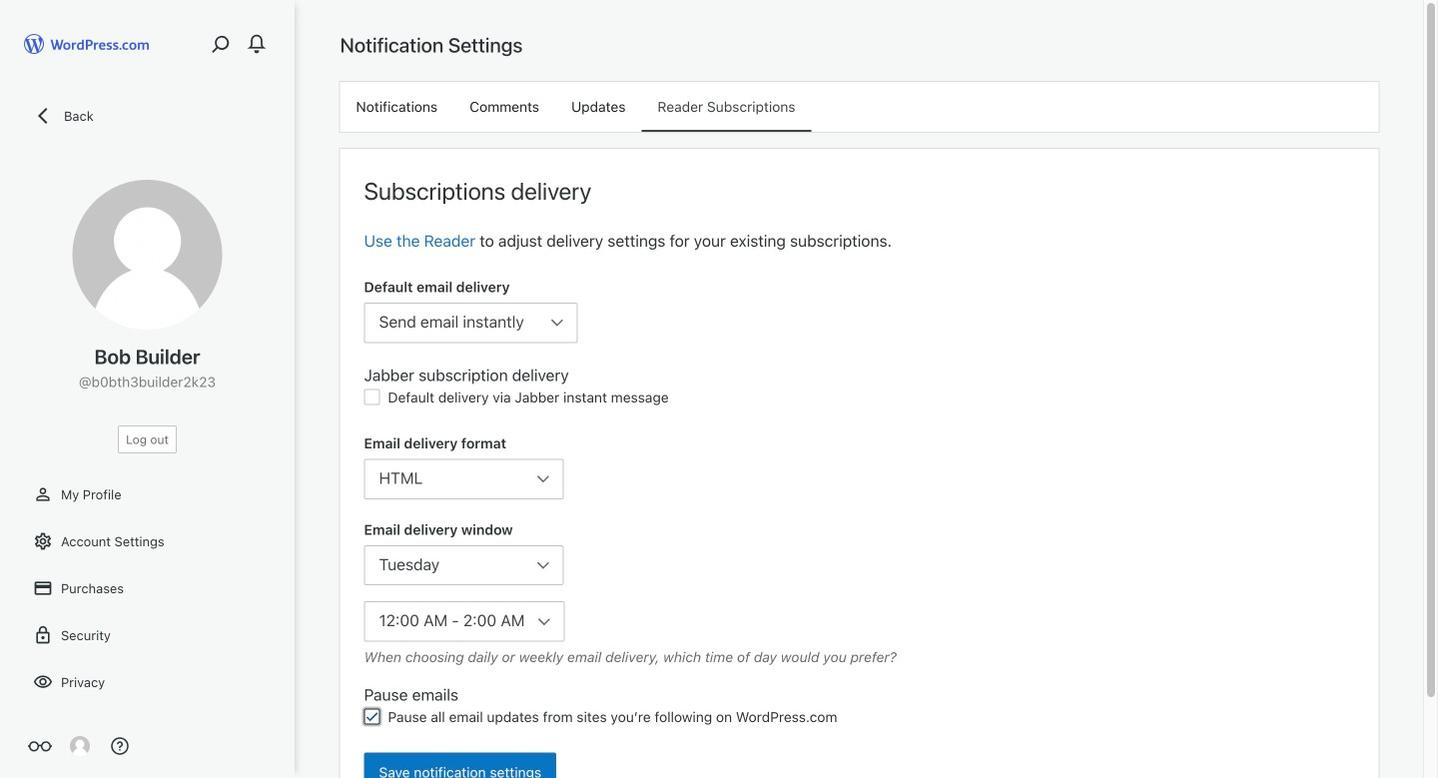Task type: locate. For each thing, give the bounding box(es) containing it.
1 group from the top
[[364, 277, 1355, 343]]

None checkbox
[[364, 389, 380, 405]]

credit_card image
[[33, 578, 53, 598]]

bob builder image
[[72, 180, 222, 330]]

2 group from the top
[[364, 363, 1355, 413]]

settings image
[[33, 531, 53, 551]]

person image
[[33, 484, 53, 504]]

main content
[[340, 32, 1379, 778]]

3 group from the top
[[364, 433, 1355, 499]]

menu
[[340, 82, 1379, 132]]

group
[[364, 277, 1355, 343], [364, 363, 1355, 413], [364, 433, 1355, 499], [364, 519, 1355, 668], [364, 683, 1355, 733]]

None checkbox
[[364, 709, 380, 725]]

bob builder image
[[70, 736, 90, 756]]



Task type: describe. For each thing, give the bounding box(es) containing it.
reader image
[[28, 734, 52, 758]]

5 group from the top
[[364, 683, 1355, 733]]

4 group from the top
[[364, 519, 1355, 668]]

visibility image
[[33, 672, 53, 692]]

lock image
[[33, 625, 53, 645]]



Task type: vqa. For each thing, say whether or not it's contained in the screenshot.
main content
yes



